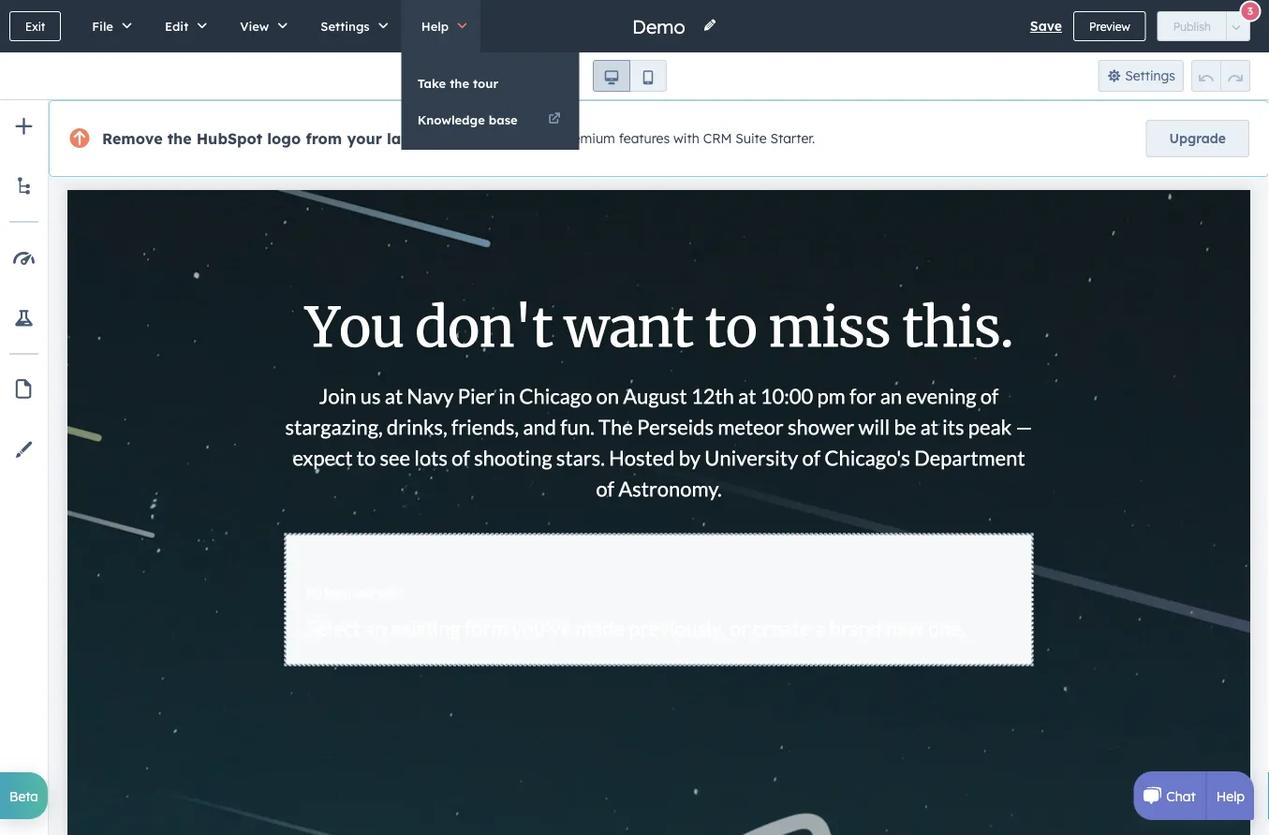 Task type: vqa. For each thing, say whether or not it's contained in the screenshot.
we're
no



Task type: describe. For each thing, give the bounding box(es) containing it.
your
[[347, 129, 382, 148]]

take
[[418, 75, 446, 91]]

upgrade link
[[1147, 120, 1250, 157]]

publish
[[1174, 19, 1212, 33]]

beta button
[[0, 773, 48, 820]]

landing
[[387, 129, 445, 148]]

0 horizontal spatial settings
[[321, 18, 370, 34]]

take the tour button
[[402, 66, 580, 101]]

knowledge
[[418, 112, 485, 127]]

view
[[240, 18, 269, 34]]

crm
[[703, 130, 732, 147]]

pages.
[[450, 129, 500, 148]]

0 vertical spatial settings button
[[301, 0, 402, 52]]

remove the hubspot logo from your landing pages.
[[102, 129, 500, 148]]

remove
[[102, 129, 163, 148]]

features
[[619, 130, 670, 147]]

1 vertical spatial help
[[1217, 788, 1245, 805]]

exit
[[25, 19, 45, 33]]

save button
[[1031, 15, 1063, 37]]

help inside button
[[421, 18, 449, 34]]

suite
[[736, 130, 767, 147]]

premium
[[560, 130, 616, 147]]

the for take
[[450, 75, 470, 91]]

the for remove
[[167, 129, 192, 148]]

edit
[[165, 18, 189, 34]]



Task type: locate. For each thing, give the bounding box(es) containing it.
exit link
[[9, 11, 61, 41]]

the inside "button"
[[450, 75, 470, 91]]

publish button
[[1158, 11, 1228, 41]]

1 horizontal spatial the
[[450, 75, 470, 91]]

help button
[[402, 0, 481, 52]]

0 horizontal spatial group
[[593, 60, 667, 92]]

group down publish group on the right of the page
[[1192, 60, 1251, 92]]

0 horizontal spatial the
[[167, 129, 192, 148]]

knowledge base link
[[402, 102, 580, 138]]

0 vertical spatial settings
[[321, 18, 370, 34]]

0 vertical spatial the
[[450, 75, 470, 91]]

1 horizontal spatial settings button
[[1099, 60, 1185, 92]]

knowledge base
[[418, 112, 518, 127]]

1 vertical spatial settings
[[1126, 67, 1176, 84]]

save
[[1031, 18, 1063, 34]]

2 group from the left
[[1192, 60, 1251, 92]]

1 group from the left
[[593, 60, 667, 92]]

preview
[[1090, 19, 1131, 33]]

the
[[450, 75, 470, 91], [167, 129, 192, 148]]

help
[[421, 18, 449, 34], [1217, 788, 1245, 805]]

the left tour
[[450, 75, 470, 91]]

edit button
[[145, 0, 220, 52]]

0 vertical spatial help
[[421, 18, 449, 34]]

take the tour
[[418, 75, 499, 91]]

tour
[[473, 75, 499, 91]]

1 horizontal spatial settings
[[1126, 67, 1176, 84]]

help up take
[[421, 18, 449, 34]]

0 horizontal spatial help
[[421, 18, 449, 34]]

file
[[92, 18, 113, 34]]

settings button
[[301, 0, 402, 52], [1099, 60, 1185, 92]]

unlock
[[515, 130, 557, 147]]

link opens in a new window image
[[549, 113, 561, 126]]

chat
[[1167, 788, 1196, 805]]

with
[[674, 130, 700, 147]]

link opens in a new window image
[[549, 113, 561, 126]]

group up features
[[593, 60, 667, 92]]

publish group
[[1158, 11, 1251, 41]]

1 horizontal spatial help
[[1217, 788, 1245, 805]]

from
[[306, 129, 342, 148]]

unlock premium features with crm suite starter.
[[515, 130, 815, 147]]

view button
[[220, 0, 301, 52]]

the right the remove
[[167, 129, 192, 148]]

settings
[[321, 18, 370, 34], [1126, 67, 1176, 84]]

upgrade
[[1170, 130, 1227, 147]]

logo
[[267, 129, 301, 148]]

settings right the view button
[[321, 18, 370, 34]]

hubspot
[[196, 129, 263, 148]]

1 vertical spatial settings button
[[1099, 60, 1185, 92]]

base
[[489, 112, 518, 127]]

preview button
[[1074, 11, 1147, 41]]

None field
[[631, 14, 692, 39]]

settings down preview button
[[1126, 67, 1176, 84]]

starter.
[[771, 130, 815, 147]]

beta
[[9, 788, 38, 805]]

1 vertical spatial the
[[167, 129, 192, 148]]

0 horizontal spatial settings button
[[301, 0, 402, 52]]

1 horizontal spatial group
[[1192, 60, 1251, 92]]

help right chat
[[1217, 788, 1245, 805]]

group
[[593, 60, 667, 92], [1192, 60, 1251, 92]]

3
[[1248, 5, 1254, 18]]

file button
[[72, 0, 145, 52]]



